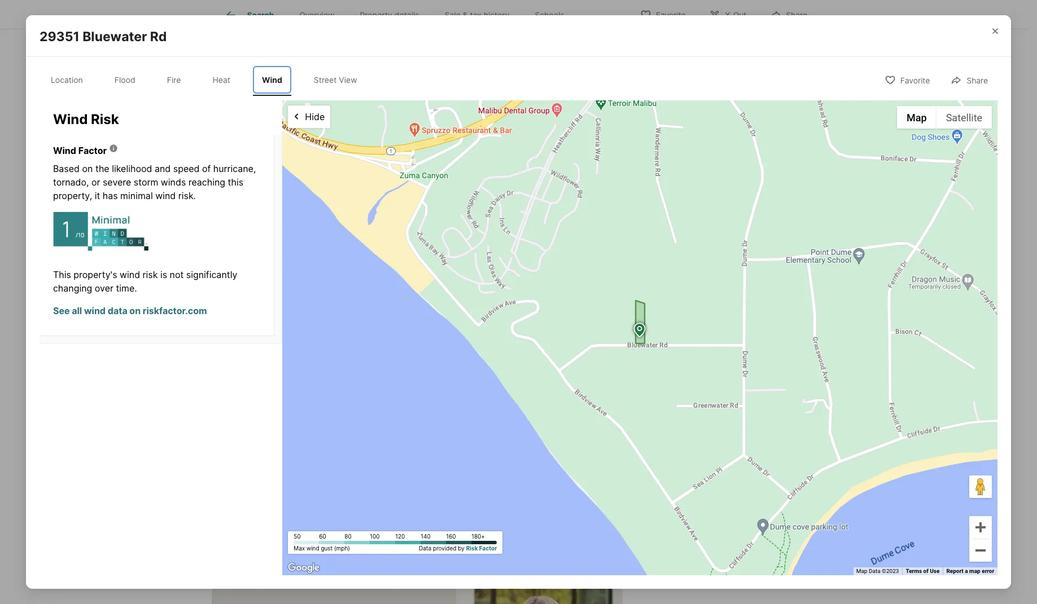 Task type: locate. For each thing, give the bounding box(es) containing it.
1 vertical spatial design
[[379, 71, 408, 82]]

design
[[543, 44, 572, 55], [379, 71, 408, 82]]

sparkling
[[468, 152, 507, 163]]

1 vertical spatial 4
[[443, 142, 449, 153]]

or up it
[[91, 177, 100, 188]]

4 inside 4 saturday
[[760, 76, 774, 101]]

report a map error
[[947, 569, 994, 575]]

sun- down of-
[[374, 138, 394, 150]]

rare
[[454, 44, 471, 55]]

1 horizontal spatial over
[[464, 98, 483, 109]]

80
[[345, 534, 352, 541]]

1 horizontal spatial view
[[520, 313, 534, 321]]

4 down "appliances."
[[443, 142, 449, 153]]

on down wind factor
[[82, 163, 93, 175]]

1 vertical spatial share
[[967, 76, 988, 85]]

and
[[574, 44, 590, 55], [373, 57, 389, 68], [487, 57, 503, 68], [212, 98, 228, 109], [467, 111, 483, 123], [343, 125, 359, 136], [530, 152, 546, 163], [155, 163, 171, 175], [410, 166, 426, 177], [556, 166, 572, 177], [251, 193, 267, 204], [248, 220, 264, 231]]

1 vertical spatial street view
[[500, 313, 534, 321]]

concept
[[446, 84, 481, 96]]

at right the 2023
[[381, 265, 390, 276]]

wind tab
[[253, 66, 291, 94]]

sun-
[[479, 125, 499, 136], [374, 138, 394, 150]]

1 vertical spatial wind
[[53, 111, 88, 128]]

0 vertical spatial satellite
[[946, 112, 983, 124]]

1 ( from the left
[[286, 242, 289, 254]]

of
[[500, 44, 509, 55], [300, 98, 308, 109], [519, 98, 528, 109], [202, 163, 211, 175], [348, 179, 357, 190], [549, 454, 554, 460], [924, 569, 929, 575]]

premier down 100 on the left of the page
[[355, 562, 404, 578]]

risk
[[143, 270, 158, 281]]

0 horizontal spatial dining
[[362, 193, 388, 204]]

organic
[[500, 166, 532, 177]]

sun- up studio at the top
[[479, 125, 499, 136]]

street up glass
[[314, 75, 337, 85]]

map inside popup button
[[907, 112, 927, 124]]

0 vertical spatial street
[[314, 75, 337, 85]]

0 vertical spatial satellite button
[[937, 106, 992, 129]]

views down concept
[[437, 98, 462, 109]]

see all wind data on riskfactor.com link
[[53, 306, 207, 317]]

fire tab
[[158, 66, 190, 94]]

offering
[[411, 44, 444, 55]]

over down property's
[[95, 283, 113, 294]]

on inside exceptional mid-century modern masterpiece offering a rare blend of classic design and modern luxury. meticulously restored and remodeled, this gated and private circa 1957 architectural seamlessly marries iconic design elements with contemporary finishes, resulting in a residence that exudes timeless sophistication. open-concept floorplan with effortless flow and expansive walls of glass lead to inspired canyon views over an acre of meticulously landscaped grounds. primary suite sanctuary with fireplace and refined ensuite bath. gourmet kitchen with custom cabinetry and top-of-the-line appliances. sun-dappled dining room aerie. private guest house bedroom retreat. sun-soaked gym/pilates studio with panoramic views transforms a workout into an elevated experience. beautiful sparkling pool and spa with underground vault cover. outdoor cold plunge and shower. magical organic herb and vegetable garden set beneath the canopy of an epic eucalyptus tree. spacious decking with outdoor fireplace and bbq for entertaining, dining al fresco, or hanging out under the stars. vast green lawn for play. sonos sound system. a rare, serene oasis with unparalleled amenities, comfort, privacy, and land on cherished pt. dume.
[[287, 220, 297, 231]]

or
[[91, 177, 100, 188], [432, 193, 441, 204]]

agent inside coldwell banker residential brokerage 310-801-1475 ( agent
[[289, 242, 314, 254]]

wind
[[155, 190, 176, 202], [120, 270, 140, 281], [84, 306, 106, 317], [307, 546, 319, 552]]

this inside exceptional mid-century modern masterpiece offering a rare blend of classic design and modern luxury. meticulously restored and remodeled, this gated and private circa 1957 architectural seamlessly marries iconic design elements with contemporary finishes, resulting in a residence that exudes timeless sophistication. open-concept floorplan with effortless flow and expansive walls of glass lead to inspired canyon views over an acre of meticulously landscaped grounds. primary suite sanctuary with fireplace and refined ensuite bath. gourmet kitchen with custom cabinetry and top-of-the-line appliances. sun-dappled dining room aerie. private guest house bedroom retreat. sun-soaked gym/pilates studio with panoramic views transforms a workout into an elevated experience. beautiful sparkling pool and spa with underground vault cover. outdoor cold plunge and shower. magical organic herb and vegetable garden set beneath the canopy of an epic eucalyptus tree. spacious decking with outdoor fireplace and bbq for entertaining, dining al fresco, or hanging out under the stars. vast green lawn for play. sonos sound system. a rare, serene oasis with unparalleled amenities, comfort, privacy, and land on cherished pt. dume.
[[442, 57, 457, 68]]

for up privacy,
[[234, 206, 246, 218]]

1 horizontal spatial or
[[432, 193, 441, 204]]

0 vertical spatial views
[[437, 98, 462, 109]]

0 horizontal spatial street view
[[314, 75, 357, 85]]

agent down baker
[[289, 242, 314, 254]]

wind right max
[[307, 546, 319, 552]]

location
[[51, 75, 83, 85]]

( down baker
[[286, 242, 289, 254]]

exceptional
[[212, 44, 261, 55]]

satellite down just
[[266, 314, 303, 326]]

1 horizontal spatial terms of use
[[906, 569, 940, 575]]

map region
[[176, 13, 1037, 592], [98, 201, 676, 490]]

wind up wind factor
[[53, 111, 88, 128]]

1 horizontal spatial premier
[[731, 50, 766, 61]]

0 horizontal spatial or
[[91, 177, 100, 188]]

or inside based on the likelihood and speed of hurricane, tornado, or severe storm winds reaching this property, it has minimal wind risk.
[[91, 177, 100, 188]]

today
[[725, 176, 744, 185]]

hurricane,
[[213, 163, 256, 175]]

1 vertical spatial tab list
[[39, 64, 377, 96]]

0 vertical spatial use
[[555, 454, 565, 460]]

connect
[[212, 562, 266, 578]]

0 horizontal spatial 4
[[443, 142, 449, 153]]

agent down residential
[[475, 242, 500, 254]]

street view inside tab
[[314, 75, 357, 85]]

terms of use inside 29351 bluewater rd dialog
[[906, 569, 940, 575]]

0 vertical spatial sun-
[[479, 125, 499, 136]]

0 horizontal spatial fireplace
[[212, 193, 249, 204]]

view inside button
[[520, 313, 534, 321]]

0 vertical spatial risk
[[91, 111, 119, 128]]

2:00
[[754, 176, 768, 185]]

retreat.
[[340, 138, 371, 150]]

x-out button
[[700, 3, 756, 26]]

0 vertical spatial terms of use link
[[531, 454, 565, 460]]

minimal
[[120, 190, 153, 202]]

hide
[[305, 111, 325, 123]]

1 vertical spatial street
[[500, 313, 518, 321]]

tab list containing location
[[39, 64, 377, 96]]

data left ©2023
[[869, 569, 881, 575]]

0 horizontal spatial factor
[[78, 145, 107, 157]]

tree.
[[442, 179, 461, 190]]

4 for saturday
[[760, 76, 774, 101]]

use
[[555, 454, 565, 460], [930, 569, 940, 575]]

satellite right the map popup button
[[946, 112, 983, 124]]

tab list
[[212, 0, 586, 29], [39, 64, 377, 96]]

wind up time.
[[120, 270, 140, 281]]

tab list for share
[[39, 64, 377, 96]]

( inside coldwell banker residential brokerage 310-801-1475 ( agent
[[286, 242, 289, 254]]

menu bar
[[897, 106, 992, 129]]

1 vertical spatial satellite button
[[257, 308, 312, 331]]

1 horizontal spatial risk
[[466, 546, 478, 552]]

with up pool
[[509, 138, 527, 150]]

1 vertical spatial an
[[324, 152, 334, 163]]

1 vertical spatial use
[[930, 569, 940, 575]]

©2023
[[882, 569, 899, 575]]

terms for terms of use link to the left
[[531, 454, 547, 460]]

tab list containing search
[[212, 0, 586, 29]]

person
[[684, 132, 710, 140]]

for right bbq
[[291, 193, 303, 204]]

design up sophistication.
[[379, 71, 408, 82]]

None button
[[656, 63, 702, 112], [706, 64, 751, 111], [756, 64, 801, 111], [656, 63, 702, 112], [706, 64, 751, 111], [756, 64, 801, 111]]

1 vertical spatial data
[[869, 569, 881, 575]]

wind inside this property's wind risk is not significantly changing over time.
[[120, 270, 140, 281]]

gust
[[321, 546, 333, 552]]

0 horizontal spatial risk
[[91, 111, 119, 128]]

and up landscaped
[[212, 98, 228, 109]]

and up winds
[[155, 163, 171, 175]]

factor up based
[[78, 145, 107, 157]]

significantly
[[186, 270, 237, 281]]

1 horizontal spatial share
[[967, 76, 988, 85]]

street view down #
[[500, 313, 534, 321]]

wind up based
[[53, 145, 76, 157]]

all
[[72, 306, 82, 317]]

29351 bluewater rd element
[[39, 15, 180, 45]]

schools tab
[[522, 2, 577, 29]]

canyon
[[404, 98, 435, 109]]

terms of use link
[[531, 454, 565, 460], [906, 569, 940, 575]]

menu bar inside 29351 bluewater rd dialog
[[897, 106, 992, 129]]

1 vertical spatial the
[[298, 179, 312, 190]]

0 horizontal spatial map
[[856, 569, 868, 575]]

0 horizontal spatial satellite
[[266, 314, 303, 326]]

terms inside 29351 bluewater rd dialog
[[906, 569, 922, 575]]

fireplace up "appliances."
[[428, 111, 465, 123]]

per
[[477, 116, 491, 127]]

in left person
[[676, 132, 683, 140]]

gated
[[460, 57, 485, 68]]

history
[[484, 10, 510, 20]]

1 vertical spatial over
[[95, 283, 113, 294]]

160
[[446, 534, 456, 541]]

error
[[982, 569, 994, 575]]

2 horizontal spatial the
[[524, 193, 538, 204]]

0 horizontal spatial share
[[786, 10, 807, 19]]

60
[[319, 534, 326, 541]]

0 horizontal spatial favorite
[[656, 10, 686, 19]]

( down residential
[[472, 242, 475, 254]]

built
[[232, 168, 251, 179]]

(424)
[[738, 206, 760, 216]]

0 vertical spatial street view
[[314, 75, 357, 85]]

appliances.
[[428, 125, 476, 136]]

0 horizontal spatial sun-
[[374, 138, 394, 150]]

data
[[419, 546, 432, 552], [869, 569, 881, 575]]

flow
[[588, 84, 606, 96]]

just
[[283, 265, 300, 276]]

comfort,
[[573, 206, 609, 218]]

factor down 180+
[[479, 546, 497, 552]]

terms of use for terms of use link to the left
[[531, 454, 565, 460]]

0 vertical spatial premier
[[731, 50, 766, 61]]

0 vertical spatial favorite
[[656, 10, 686, 19]]

property
[[360, 10, 392, 20]]

resulting
[[573, 71, 610, 82]]

1 vertical spatial terms of use
[[906, 569, 940, 575]]

view down 23-
[[520, 313, 534, 321]]

tab list for x-out
[[212, 0, 586, 29]]

reaching
[[188, 177, 225, 188]]

this left home
[[254, 8, 278, 24]]

tour up 2
[[649, 50, 670, 61]]

wind down winds
[[155, 190, 176, 202]]

tour left person
[[657, 132, 675, 140]]

premier down out
[[731, 50, 766, 61]]

$2,343
[[443, 116, 474, 127]]

1 horizontal spatial terms
[[906, 569, 922, 575]]

rare,
[[373, 206, 393, 218]]

0 horizontal spatial for
[[234, 206, 246, 218]]

with right spa
[[567, 152, 585, 163]]

tour for tour via video chat
[[729, 132, 746, 140]]

wind for wind
[[262, 75, 282, 85]]

iconic
[[352, 71, 377, 82]]

cold
[[358, 166, 376, 177]]

0 horizontal spatial terms
[[531, 454, 547, 460]]

1 horizontal spatial views
[[577, 138, 601, 150]]

0 horizontal spatial view
[[339, 75, 357, 85]]

herb
[[534, 166, 554, 177]]

spa
[[549, 152, 564, 163]]

and up 1957
[[574, 44, 590, 55]]

tour
[[741, 164, 759, 175]]

1 vertical spatial satellite
[[266, 314, 303, 326]]

1 vertical spatial or
[[432, 193, 441, 204]]

cover.
[[292, 166, 318, 177]]

1 horizontal spatial satellite
[[946, 112, 983, 124]]

on right 'data'
[[130, 306, 141, 317]]

2,
[[346, 265, 354, 276]]

1 horizontal spatial street view
[[500, 313, 534, 321]]

this down the rare
[[442, 57, 457, 68]]

0 vertical spatial factor
[[78, 145, 107, 157]]

favorite inside 29351 bluewater rd dialog
[[901, 76, 930, 85]]

is
[[160, 270, 167, 281]]

design up circa
[[543, 44, 572, 55]]

over down concept
[[464, 98, 483, 109]]

on down the sonos
[[287, 220, 297, 231]]

2 vertical spatial this
[[228, 177, 243, 188]]

wind down "luxury."
[[262, 75, 282, 85]]

rd
[[150, 29, 167, 44]]

dining
[[537, 125, 563, 136], [362, 193, 388, 204]]

views down aerie.
[[577, 138, 601, 150]]

tour left via
[[729, 132, 746, 140]]

eucalyptus
[[393, 179, 439, 190]]

gourmet
[[576, 111, 614, 123]]

1 horizontal spatial map
[[907, 112, 927, 124]]

0 vertical spatial design
[[543, 44, 572, 55]]

at down tour
[[746, 176, 752, 185]]

this inside based on the likelihood and speed of hurricane, tornado, or severe storm winds reaching this property, it has minimal wind risk.
[[228, 177, 243, 188]]

kitchen
[[212, 125, 243, 136]]

fireplace down garden
[[212, 193, 249, 204]]

0 vertical spatial over
[[464, 98, 483, 109]]

premier for connect with a redfin premier agent
[[355, 562, 404, 578]]

an up refined
[[485, 98, 496, 109]]

0 vertical spatial the
[[95, 163, 109, 175]]

0 horizontal spatial the
[[95, 163, 109, 175]]

terms for terms of use link within the 29351 bluewater rd dialog
[[906, 569, 922, 575]]

0 vertical spatial terms
[[531, 454, 547, 460]]

of inside based on the likelihood and speed of hurricane, tornado, or severe storm winds reaching this property, it has minimal wind risk.
[[202, 163, 211, 175]]

1 horizontal spatial use
[[930, 569, 940, 575]]

1 vertical spatial premier
[[355, 562, 404, 578]]

0 vertical spatial favorite button
[[631, 3, 695, 26]]

1 horizontal spatial street
[[500, 313, 518, 321]]

0 vertical spatial 4
[[760, 76, 774, 101]]

this down underground
[[228, 177, 243, 188]]

x-out
[[725, 10, 747, 19]]

flood tab
[[105, 66, 144, 94]]

0 vertical spatial this
[[254, 8, 278, 24]]

0 horizontal spatial premier
[[355, 562, 404, 578]]

entertaining,
[[305, 193, 359, 204]]

favorite for share
[[901, 76, 930, 85]]

street view down restored in the left top of the page
[[314, 75, 357, 85]]

redfin
[[700, 50, 729, 61], [280, 116, 307, 127], [212, 265, 239, 276], [311, 562, 352, 578]]

2 vertical spatial the
[[524, 193, 538, 204]]

0 vertical spatial terms of use
[[531, 454, 565, 460]]

0 vertical spatial an
[[485, 98, 496, 109]]

&
[[463, 10, 468, 20]]

0 vertical spatial or
[[91, 177, 100, 188]]

system.
[[329, 206, 362, 218]]

risk up wind factor
[[91, 111, 119, 128]]

suite
[[339, 111, 360, 123]]

an down cold
[[359, 179, 370, 190]]

1 horizontal spatial terms of use link
[[906, 569, 940, 575]]

view inside tab
[[339, 75, 357, 85]]

and up play. on the top left of page
[[251, 193, 267, 204]]

1 vertical spatial sun-
[[374, 138, 394, 150]]

the down cover.
[[298, 179, 312, 190]]

in right resulting
[[612, 71, 620, 82]]

0 vertical spatial at
[[746, 176, 752, 185]]

dining up panoramic
[[537, 125, 563, 136]]

risk right by
[[466, 546, 478, 552]]

or inside exceptional mid-century modern masterpiece offering a rare blend of classic design and modern luxury. meticulously restored and remodeled, this gated and private circa 1957 architectural seamlessly marries iconic design elements with contemporary finishes, resulting in a residence that exudes timeless sophistication. open-concept floorplan with effortless flow and expansive walls of glass lead to inspired canyon views over an acre of meticulously landscaped grounds. primary suite sanctuary with fireplace and refined ensuite bath. gourmet kitchen with custom cabinetry and top-of-the-line appliances. sun-dappled dining room aerie. private guest house bedroom retreat. sun-soaked gym/pilates studio with panoramic views transforms a workout into an elevated experience. beautiful sparkling pool and spa with underground vault cover. outdoor cold plunge and shower. magical organic herb and vegetable garden set beneath the canopy of an epic eucalyptus tree. spacious decking with outdoor fireplace and bbq for entertaining, dining al fresco, or hanging out under the stars. vast green lawn for play. sonos sound system. a rare, serene oasis with unparalleled amenities, comfort, privacy, and land on cherished pt. dume.
[[432, 193, 441, 204]]

the
[[95, 163, 109, 175], [298, 179, 312, 190], [524, 193, 538, 204]]

renovated
[[288, 168, 331, 179]]

1 horizontal spatial for
[[291, 193, 303, 204]]

dining down epic
[[362, 193, 388, 204]]

1966
[[343, 168, 364, 179]]

or up oasis
[[432, 193, 441, 204]]

4 right 3 friday
[[760, 76, 774, 101]]

the down decking
[[524, 193, 538, 204]]

fresco,
[[400, 193, 430, 204]]

1 horizontal spatial favorite button
[[875, 68, 940, 91]]

by
[[458, 546, 465, 552]]

data down 140
[[419, 546, 432, 552]]

on down walls
[[267, 116, 277, 127]]

and up herb
[[530, 152, 546, 163]]

street down #
[[500, 313, 518, 321]]

cabinetry
[[300, 125, 341, 136]]

the up severe on the left top of the page
[[95, 163, 109, 175]]

the-
[[392, 125, 411, 136]]

question
[[683, 206, 717, 216]]

1 horizontal spatial factor
[[479, 546, 497, 552]]

list box
[[649, 123, 808, 149]]

0 horizontal spatial (
[[286, 242, 289, 254]]

next
[[677, 176, 692, 185]]

wind inside tab
[[262, 75, 282, 85]]

view down restored in the left top of the page
[[339, 75, 357, 85]]

spacious
[[464, 179, 503, 190]]

in right 'built'
[[253, 168, 261, 179]]

1 vertical spatial terms of use link
[[906, 569, 940, 575]]

an right into
[[324, 152, 334, 163]]

1 vertical spatial this
[[442, 57, 457, 68]]

risk.
[[178, 190, 196, 202]]

a/c
[[462, 168, 478, 179]]

tour for tour with a redfin premier agent
[[649, 50, 670, 61]]

1 vertical spatial at
[[381, 265, 390, 276]]

1 horizontal spatial dining
[[537, 125, 563, 136]]

1 vertical spatial favorite
[[901, 76, 930, 85]]

single-family
[[232, 142, 288, 153]]

location tab
[[42, 66, 92, 94]]

menu bar containing map
[[897, 106, 992, 129]]

sale & tax history tab
[[432, 2, 522, 29]]

favorite button for x-out
[[631, 3, 695, 26]]

bath.
[[552, 111, 574, 123]]

luxury.
[[247, 57, 275, 68]]

0 vertical spatial share button
[[761, 3, 817, 26]]

1475
[[262, 242, 284, 254]]

house
[[271, 138, 297, 150]]

0 horizontal spatial over
[[95, 283, 113, 294]]

tab list inside 29351 bluewater rd dialog
[[39, 64, 377, 96]]



Task type: describe. For each thing, give the bounding box(es) containing it.
soaked
[[394, 138, 425, 150]]

0 horizontal spatial share button
[[761, 3, 817, 26]]

grounds.
[[264, 111, 301, 123]]

map for map data ©2023
[[856, 569, 868, 575]]

satellite inside 29351 bluewater rd dialog
[[946, 112, 983, 124]]

favorite button for share
[[875, 68, 940, 91]]

agent down decking
[[500, 194, 525, 205]]

0 vertical spatial share
[[786, 10, 807, 19]]

heat
[[213, 75, 230, 85]]

agent down provided
[[407, 562, 444, 578]]

vegetable
[[575, 166, 617, 177]]

elevated
[[337, 152, 373, 163]]

map for map
[[907, 112, 927, 124]]

0 horizontal spatial an
[[324, 152, 334, 163]]

with down max
[[269, 562, 297, 578]]

1 vertical spatial dining
[[362, 193, 388, 204]]

bedroom
[[299, 138, 337, 150]]

about
[[212, 8, 251, 24]]

use inside 29351 bluewater rd dialog
[[930, 569, 940, 575]]

with up 'guest'
[[246, 125, 264, 136]]

(mph)
[[334, 546, 350, 552]]

lawn
[[212, 206, 232, 218]]

baker
[[278, 229, 302, 240]]

0 horizontal spatial satellite button
[[257, 308, 312, 331]]

1 horizontal spatial the
[[298, 179, 312, 190]]

google image
[[285, 561, 322, 576]]

with down hanging
[[451, 206, 470, 218]]

garden
[[212, 179, 242, 190]]

0 vertical spatial data
[[419, 546, 432, 552]]

(nov
[[323, 265, 343, 276]]

1 vertical spatial fireplace
[[212, 193, 249, 204]]

buyer's agent fee link
[[466, 194, 541, 205]]

#
[[514, 265, 519, 276]]

data
[[108, 306, 127, 317]]

street view tab
[[305, 66, 366, 94]]

oasis
[[427, 206, 449, 218]]

with up "line"
[[407, 111, 425, 123]]

terms of use for terms of use link within the 29351 bluewater rd dialog
[[906, 569, 940, 575]]

mid-
[[264, 44, 283, 55]]

1 horizontal spatial sun-
[[479, 125, 499, 136]]

spaces
[[486, 142, 516, 153]]

in left 1966
[[333, 168, 341, 179]]

magical
[[464, 166, 498, 177]]

walls
[[276, 98, 297, 109]]

now
[[302, 265, 320, 276]]

and down play. on the top left of page
[[248, 220, 264, 231]]

meticulously
[[531, 98, 584, 109]]

exceptional mid-century modern masterpiece offering a rare blend of classic design and modern luxury. meticulously restored and remodeled, this gated and private circa 1957 architectural seamlessly marries iconic design elements with contemporary finishes, resulting in a residence that exudes timeless sophistication. open-concept floorplan with effortless flow and expansive walls of glass lead to inspired canyon views over an acre of meticulously landscaped grounds. primary suite sanctuary with fireplace and refined ensuite bath. gourmet kitchen with custom cabinetry and top-of-the-line appliances. sun-dappled dining room aerie. private guest house bedroom retreat. sun-soaked gym/pilates studio with panoramic views transforms a workout into an elevated experience. beautiful sparkling pool and spa with underground vault cover. outdoor cold plunge and shower. magical organic herb and vegetable garden set beneath the canopy of an epic eucalyptus tree. spacious decking with outdoor fireplace and bbq for entertaining, dining al fresco, or hanging out under the stars. vast green lawn for play. sonos sound system. a rare, serene oasis with unparalleled amenities, comfort, privacy, and land on cherished pt. dume.
[[212, 44, 620, 231]]

premier for tour with a redfin premier agent
[[731, 50, 766, 61]]

map button
[[897, 106, 937, 129]]

built in 1957, renovated in 1966
[[232, 168, 364, 179]]

with up 2
[[672, 50, 691, 61]]

$2,343 per sq ft
[[443, 116, 513, 127]]

with down finishes,
[[524, 84, 542, 96]]

about this home
[[212, 8, 317, 24]]

the inside based on the likelihood and speed of hurricane, tornado, or severe storm winds reaching this property, it has minimal wind risk.
[[95, 163, 109, 175]]

4 saturday
[[760, 76, 790, 107]]

banker
[[429, 229, 458, 240]]

list box containing tour in person
[[649, 123, 808, 149]]

overview tab
[[287, 2, 347, 29]]

2 ( from the left
[[472, 242, 475, 254]]

sale
[[445, 10, 461, 20]]

and inside based on the likelihood and speed of hurricane, tornado, or severe storm winds reaching this property, it has minimal wind risk.
[[155, 163, 171, 175]]

pt.
[[345, 220, 356, 231]]

on inside based on the likelihood and speed of hurricane, tornado, or severe storm winds reaching this property, it has minimal wind risk.
[[82, 163, 93, 175]]

and left 'sq'
[[467, 111, 483, 123]]

1 horizontal spatial fireplace
[[428, 111, 465, 123]]

0 horizontal spatial design
[[379, 71, 408, 82]]

1 horizontal spatial data
[[869, 569, 881, 575]]

wind inside based on the likelihood and speed of hurricane, tornado, or severe storm winds reaching this property, it has minimal wind risk.
[[155, 190, 176, 202]]

wind right all
[[84, 306, 106, 317]]

based
[[53, 163, 80, 175]]

0 horizontal spatial views
[[437, 98, 462, 109]]

wind for wind risk
[[53, 111, 88, 128]]

and down suite
[[343, 125, 359, 136]]

property's
[[74, 270, 117, 281]]

1 horizontal spatial this
[[254, 8, 278, 24]]

on redfin link
[[267, 116, 307, 127]]

shower.
[[429, 166, 462, 177]]

gym/pilates
[[427, 138, 477, 150]]

exudes
[[283, 84, 314, 96]]

310-
[[220, 242, 241, 254]]

1 vertical spatial factor
[[479, 546, 497, 552]]

to
[[356, 98, 365, 109]]

private
[[212, 138, 241, 150]]

themls
[[476, 265, 511, 276]]

beautiful
[[428, 152, 466, 163]]

min
[[270, 481, 286, 493]]

property details tab
[[347, 2, 432, 29]]

801-
[[241, 242, 262, 254]]

out
[[480, 193, 494, 204]]

1957
[[561, 57, 581, 68]]

schedule
[[698, 164, 739, 175]]

refined
[[486, 111, 516, 123]]

malibu redfin agentashley detrinidad image
[[456, 587, 623, 605]]

floorplan
[[484, 84, 521, 96]]

with up 'stars.'
[[542, 179, 560, 190]]

bbq
[[270, 193, 288, 204]]

unparalleled
[[472, 206, 524, 218]]

search
[[247, 10, 274, 20]]

2 horizontal spatial an
[[485, 98, 496, 109]]

1 vertical spatial for
[[234, 206, 246, 218]]

agent up 4 saturday
[[768, 50, 793, 61]]

0 horizontal spatial at
[[381, 265, 390, 276]]

in inside list box
[[676, 132, 683, 140]]

vault
[[269, 166, 290, 177]]

11:35am)
[[392, 265, 430, 276]]

and down masterpiece
[[373, 57, 389, 68]]

street inside street view button
[[500, 313, 518, 321]]

ft
[[506, 116, 513, 127]]

into
[[305, 152, 321, 163]]

4 parking spaces
[[443, 142, 516, 153]]

inspired
[[367, 98, 401, 109]]

green
[[588, 193, 612, 204]]

1 horizontal spatial satellite button
[[937, 106, 992, 129]]

family
[[262, 142, 288, 153]]

and up contemporary
[[487, 57, 503, 68]]

favorite for x-out
[[656, 10, 686, 19]]

at inside schedule tour next available: today at 2:00 pm
[[746, 176, 752, 185]]

data provided by risk factor
[[419, 546, 497, 552]]

a
[[365, 206, 371, 218]]

tour with a redfin premier agent
[[649, 50, 793, 61]]

studio
[[480, 138, 506, 150]]

4 for parking
[[443, 142, 449, 153]]

and down spa
[[556, 166, 572, 177]]

schedule tour next available: today at 2:00 pm
[[677, 164, 781, 185]]

street view inside button
[[500, 313, 534, 321]]

wind for wind factor
[[53, 145, 76, 157]]

0 vertical spatial dining
[[537, 125, 563, 136]]

0 horizontal spatial use
[[555, 454, 565, 460]]

storm
[[134, 177, 158, 188]]

effortless
[[545, 84, 585, 96]]

connect with a redfin premier agent
[[212, 562, 444, 578]]

over inside this property's wind risk is not significantly changing over time.
[[95, 283, 113, 294]]

landscaped
[[212, 111, 261, 123]]

dume.
[[359, 220, 386, 231]]

tour for tour in person
[[657, 132, 675, 140]]

29351 bluewater rd dialog
[[26, 13, 1037, 592]]

over inside exceptional mid-century modern masterpiece offering a rare blend of classic design and modern luxury. meticulously restored and remodeled, this gated and private circa 1957 architectural seamlessly marries iconic design elements with contemporary finishes, resulting in a residence that exudes timeless sophistication. open-concept floorplan with effortless flow and expansive walls of glass lead to inspired canyon views over an acre of meticulously landscaped grounds. primary suite sanctuary with fireplace and refined ensuite bath. gourmet kitchen with custom cabinetry and top-of-the-line appliances. sun-dappled dining room aerie. private guest house bedroom retreat. sun-soaked gym/pilates studio with panoramic views transforms a workout into an elevated experience. beautiful sparkling pool and spa with underground vault cover. outdoor cold plunge and shower. magical organic herb and vegetable garden set beneath the canopy of an epic eucalyptus tree. spacious decking with outdoor fireplace and bbq for entertaining, dining al fresco, or hanging out under the stars. vast green lawn for play. sonos sound system. a rare, serene oasis with unparalleled amenities, comfort, privacy, and land on cherished pt. dume.
[[464, 98, 483, 109]]

experience.
[[376, 152, 425, 163]]

wind factor score logo image
[[53, 203, 149, 251]]

open-
[[419, 84, 446, 96]]

and up the eucalyptus
[[410, 166, 426, 177]]

0 horizontal spatial terms of use link
[[531, 454, 565, 460]]

share inside 29351 bluewater rd dialog
[[967, 76, 988, 85]]

land
[[266, 220, 284, 231]]

terms of use link inside 29351 bluewater rd dialog
[[906, 569, 940, 575]]

heat tab
[[204, 66, 239, 94]]

29351 bluewater rd
[[39, 29, 167, 44]]

a inside dialog
[[965, 569, 968, 575]]

restored
[[334, 57, 370, 68]]

severe
[[103, 177, 131, 188]]

guest
[[244, 138, 268, 150]]

primary
[[304, 111, 336, 123]]

1 horizontal spatial an
[[359, 179, 370, 190]]

street inside street view tab
[[314, 75, 337, 85]]

single-
[[232, 142, 262, 153]]

overview
[[299, 10, 335, 20]]

1 horizontal spatial share button
[[942, 68, 998, 91]]

private
[[506, 57, 535, 68]]

1 horizontal spatial design
[[543, 44, 572, 55]]

in inside exceptional mid-century modern masterpiece offering a rare blend of classic design and modern luxury. meticulously restored and remodeled, this gated and private circa 1957 architectural seamlessly marries iconic design elements with contemporary finishes, resulting in a residence that exudes timeless sophistication. open-concept floorplan with effortless flow and expansive walls of glass lead to inspired canyon views over an acre of meticulously landscaped grounds. primary suite sanctuary with fireplace and refined ensuite bath. gourmet kitchen with custom cabinetry and top-of-the-line appliances. sun-dappled dining room aerie. private guest house bedroom retreat. sun-soaked gym/pilates studio with panoramic views transforms a workout into an elevated experience. beautiful sparkling pool and spa with underground vault cover. outdoor cold plunge and shower. magical organic herb and vegetable garden set beneath the canopy of an epic eucalyptus tree. spacious decking with outdoor fireplace and bbq for entertaining, dining al fresco, or hanging out under the stars. vast green lawn for play. sonos sound system. a rare, serene oasis with unparalleled amenities, comfort, privacy, and land on cherished pt. dume.
[[612, 71, 620, 82]]

with up concept
[[452, 71, 470, 82]]

pm
[[770, 176, 781, 185]]



Task type: vqa. For each thing, say whether or not it's contained in the screenshot.
bottom 'unit'
no



